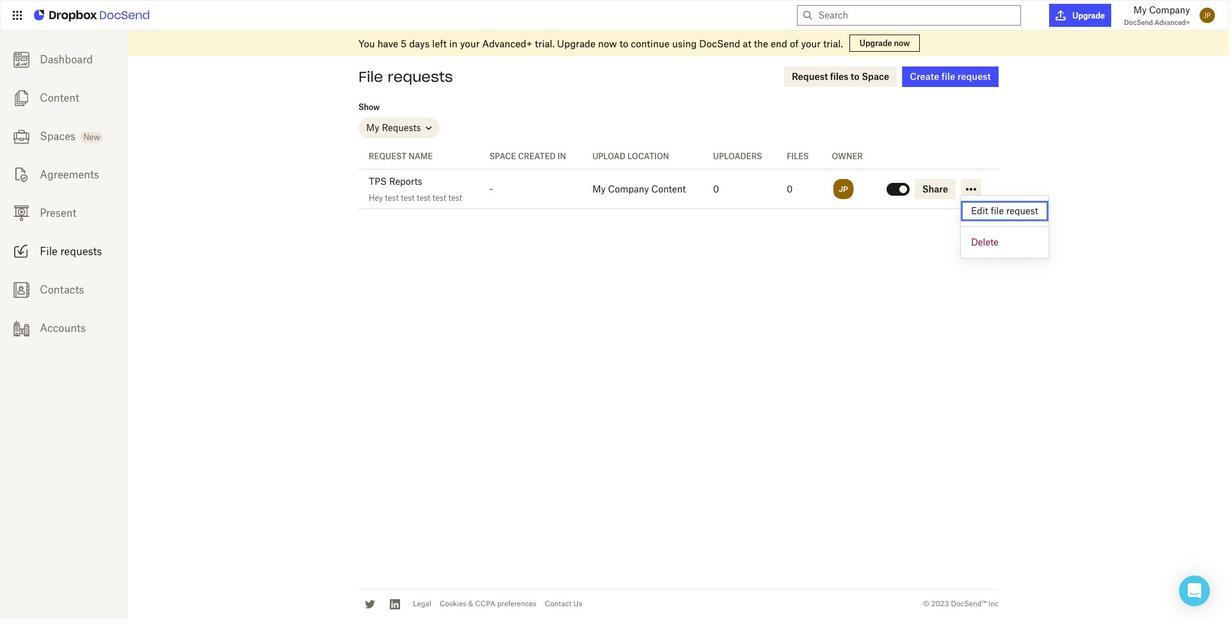 Task type: vqa. For each thing, say whether or not it's contained in the screenshot.
a
no



Task type: describe. For each thing, give the bounding box(es) containing it.
upload
[[592, 152, 626, 161]]

0 vertical spatial requests
[[388, 68, 453, 86]]

upgrade for upgrade now
[[860, 38, 892, 48]]

owner
[[832, 152, 863, 161]]

sidebar spaces image
[[13, 129, 29, 145]]

content inside the my company content link
[[651, 183, 686, 194]]

have
[[377, 37, 398, 49]]

of
[[790, 37, 799, 49]]

1 your from the left
[[460, 37, 480, 49]]

present
[[40, 207, 76, 220]]

advanced+ inside my company docsend advanced+
[[1155, 19, 1190, 26]]

my company content link
[[592, 182, 686, 196]]

0 vertical spatial file requests
[[358, 68, 453, 86]]

delete
[[971, 237, 999, 248]]

left
[[432, 37, 447, 49]]

now inside the upgrade now link
[[894, 38, 910, 48]]

request name
[[369, 152, 433, 161]]

5
[[401, 37, 407, 49]]

present link
[[0, 194, 128, 232]]

show
[[358, 102, 380, 112]]

uploaders
[[713, 152, 762, 161]]

upgrade button
[[1049, 4, 1111, 27]]

accounts
[[40, 322, 86, 335]]

request for edit file request
[[1006, 205, 1038, 216]]

space created in
[[490, 152, 566, 161]]

sidebar documents image
[[13, 90, 29, 106]]

my for my requests
[[366, 122, 379, 133]]

tps reports link
[[369, 175, 462, 189]]

content link
[[0, 79, 128, 117]]

created
[[518, 152, 556, 161]]

sidebar accounts image
[[13, 321, 29, 337]]

request files to space
[[792, 71, 889, 82]]

sidebar contacts image
[[13, 282, 29, 298]]

request for request files to space
[[792, 71, 828, 82]]

&
[[468, 600, 473, 609]]

my requests
[[366, 122, 421, 133]]

preferences
[[497, 600, 536, 609]]

agreements link
[[0, 156, 128, 194]]

company for docsend
[[1149, 4, 1190, 15]]

create file request
[[910, 71, 991, 82]]

days
[[409, 37, 430, 49]]

agreements
[[40, 168, 99, 181]]

upgrade now
[[860, 38, 910, 48]]

create
[[910, 71, 939, 82]]

Search text field
[[818, 6, 1016, 25]]

request for request name
[[369, 152, 407, 161]]

contacts link
[[0, 271, 128, 309]]

company for content
[[608, 183, 649, 194]]

0 horizontal spatial docsend
[[699, 37, 740, 49]]

row containing request name
[[358, 145, 999, 169]]

contact
[[545, 600, 572, 609]]

row containing tps reports
[[358, 169, 999, 209]]

continue
[[631, 37, 670, 49]]

space inside button
[[862, 71, 889, 82]]

2 test from the left
[[401, 193, 415, 203]]

docsend™
[[951, 600, 987, 609]]

files
[[830, 71, 849, 82]]

my company docsend advanced+
[[1124, 4, 1190, 26]]

at
[[743, 37, 751, 49]]

1 vertical spatial file requests
[[40, 245, 102, 258]]

in
[[449, 37, 458, 49]]

request for create file request
[[957, 71, 991, 82]]

2 trial. from the left
[[823, 37, 843, 49]]

spaces
[[40, 130, 76, 143]]

0 horizontal spatial upgrade
[[557, 37, 596, 49]]

ccpa
[[475, 600, 495, 609]]

create file request button
[[902, 67, 999, 87]]

you
[[358, 37, 375, 49]]

sidebar ndas image
[[13, 167, 29, 183]]

hey
[[369, 193, 383, 203]]

tps reports hey test test test test test
[[369, 176, 462, 203]]

legal link
[[413, 600, 431, 609]]

files
[[787, 152, 809, 161]]

request files to space button
[[784, 67, 897, 87]]

inc
[[988, 600, 999, 609]]

contact us
[[545, 600, 582, 609]]

requests
[[382, 122, 421, 133]]

reports
[[389, 176, 422, 187]]

my requests button
[[358, 118, 440, 138]]

files column header
[[777, 145, 822, 169]]

file for create
[[942, 71, 955, 82]]



Task type: locate. For each thing, give the bounding box(es) containing it.
now down search text box
[[894, 38, 910, 48]]

requests down the present link
[[60, 245, 102, 258]]

upgrade inside the upgrade now link
[[860, 38, 892, 48]]

1 horizontal spatial advanced+
[[1155, 19, 1190, 26]]

0 vertical spatial space
[[862, 71, 889, 82]]

upgrade image
[[1056, 10, 1066, 20]]

1 horizontal spatial request
[[792, 71, 828, 82]]

in
[[558, 152, 566, 161]]

advanced+ left 'jp' dropdown button
[[1155, 19, 1190, 26]]

request inside button
[[792, 71, 828, 82]]

accounts link
[[0, 309, 128, 348]]

content
[[40, 92, 79, 104], [651, 183, 686, 194]]

request up tps
[[369, 152, 407, 161]]

2 row from the top
[[358, 169, 999, 209]]

file requests up contacts link on the left top of page
[[40, 245, 102, 258]]

1 vertical spatial content
[[651, 183, 686, 194]]

0 vertical spatial request
[[957, 71, 991, 82]]

1 0 from the left
[[713, 183, 719, 194]]

us
[[574, 600, 582, 609]]

cookies & ccpa preferences
[[440, 600, 536, 609]]

0 vertical spatial content
[[40, 92, 79, 104]]

4 test from the left
[[433, 193, 446, 203]]

1 vertical spatial to
[[851, 71, 860, 82]]

company
[[1149, 4, 1190, 15], [608, 183, 649, 194]]

dashboard
[[40, 53, 93, 66]]

share button
[[915, 179, 956, 199]]

upgrade inside the upgrade button
[[1072, 11, 1105, 20]]

spaces new
[[40, 130, 100, 143]]

name
[[409, 152, 433, 161]]

0 horizontal spatial file
[[942, 71, 955, 82]]

0 horizontal spatial requests
[[60, 245, 102, 258]]

request left files
[[792, 71, 828, 82]]

0 down files column header
[[787, 183, 793, 194]]

0 horizontal spatial now
[[598, 37, 617, 49]]

file
[[942, 71, 955, 82], [991, 205, 1004, 216]]

0 horizontal spatial jp
[[839, 184, 848, 194]]

tps
[[369, 176, 387, 187]]

upgrade now link
[[849, 35, 920, 52]]

1 vertical spatial advanced+
[[482, 37, 532, 49]]

0 horizontal spatial your
[[460, 37, 480, 49]]

2023
[[931, 600, 949, 609]]

0 horizontal spatial 0
[[713, 183, 719, 194]]

you have 5 days left in your advanced+ trial. upgrade now to continue using docsend at the end of your trial.
[[358, 37, 843, 49]]

1 horizontal spatial request
[[1006, 205, 1038, 216]]

docsend inside my company docsend advanced+
[[1124, 19, 1153, 26]]

1 horizontal spatial now
[[894, 38, 910, 48]]

1 vertical spatial company
[[608, 183, 649, 194]]

docsend
[[1124, 19, 1153, 26], [699, 37, 740, 49]]

using
[[672, 37, 697, 49]]

2 0 from the left
[[787, 183, 793, 194]]

table containing tps reports
[[358, 145, 999, 209]]

location
[[627, 152, 669, 161]]

my down show
[[366, 122, 379, 133]]

1 horizontal spatial content
[[651, 183, 686, 194]]

1 horizontal spatial upgrade
[[860, 38, 892, 48]]

request inside column header
[[369, 152, 407, 161]]

jp button
[[1196, 4, 1218, 26]]

1 vertical spatial request
[[369, 152, 407, 161]]

1 vertical spatial jp
[[839, 184, 848, 194]]

company left 'jp' dropdown button
[[1149, 4, 1190, 15]]

0
[[713, 183, 719, 194], [787, 183, 793, 194]]

sidebar present image
[[13, 205, 29, 221]]

advanced+ right in
[[482, 37, 532, 49]]

0 horizontal spatial request
[[369, 152, 407, 161]]

0 horizontal spatial file
[[40, 245, 58, 258]]

0 vertical spatial company
[[1149, 4, 1190, 15]]

1 horizontal spatial file
[[358, 68, 383, 86]]

0 horizontal spatial company
[[608, 183, 649, 194]]

requests down days
[[388, 68, 453, 86]]

0 horizontal spatial file requests
[[40, 245, 102, 258]]

sidebar dashboard image
[[13, 52, 29, 68]]

test
[[385, 193, 399, 203], [401, 193, 415, 203], [417, 193, 430, 203], [433, 193, 446, 203], [448, 193, 462, 203]]

edit
[[971, 205, 988, 216]]

1 horizontal spatial file
[[991, 205, 1004, 216]]

to left continue
[[619, 37, 628, 49]]

3 test from the left
[[417, 193, 430, 203]]

the
[[754, 37, 768, 49]]

1 test from the left
[[385, 193, 399, 203]]

cookies
[[440, 600, 466, 609]]

2 your from the left
[[801, 37, 821, 49]]

1 horizontal spatial trial.
[[823, 37, 843, 49]]

space left created
[[490, 152, 516, 161]]

1 horizontal spatial 0
[[787, 183, 793, 194]]

©
[[923, 600, 929, 609]]

company down upload location
[[608, 183, 649, 194]]

docsend left at
[[699, 37, 740, 49]]

my company content
[[592, 183, 686, 194]]

request inside create file request dropdown button
[[957, 71, 991, 82]]

my
[[1134, 4, 1147, 15], [366, 122, 379, 133], [592, 183, 606, 194]]

row
[[358, 145, 999, 169], [358, 169, 999, 209]]

0 horizontal spatial space
[[490, 152, 516, 161]]

jp inside dropdown button
[[1204, 12, 1211, 19]]

0 vertical spatial request
[[792, 71, 828, 82]]

space created in column header
[[479, 145, 582, 169]]

file for edit
[[991, 205, 1004, 216]]

© 2023 docsend™ inc
[[923, 600, 999, 609]]

-
[[490, 183, 493, 194]]

your right in
[[460, 37, 480, 49]]

my for my company content
[[592, 183, 606, 194]]

1 vertical spatial space
[[490, 152, 516, 161]]

file
[[358, 68, 383, 86], [40, 245, 58, 258]]

cookies & ccpa preferences link
[[440, 600, 536, 609]]

end
[[771, 37, 787, 49]]

space inside column header
[[490, 152, 516, 161]]

0 vertical spatial file
[[358, 68, 383, 86]]

file requests link
[[0, 232, 128, 271]]

0 down uploaders
[[713, 183, 719, 194]]

content inside content link
[[40, 92, 79, 104]]

2 vertical spatial my
[[592, 183, 606, 194]]

row down the location
[[358, 169, 999, 209]]

uploaders column header
[[703, 145, 777, 169]]

1 horizontal spatial your
[[801, 37, 821, 49]]

1 row from the top
[[358, 145, 999, 169]]

1 vertical spatial request
[[1006, 205, 1038, 216]]

edit file request
[[971, 205, 1038, 216]]

upgrade for upgrade
[[1072, 11, 1105, 20]]

contact us link
[[545, 600, 582, 609]]

5 test from the left
[[448, 193, 462, 203]]

file up show
[[358, 68, 383, 86]]

my down upload
[[592, 183, 606, 194]]

0 horizontal spatial request
[[957, 71, 991, 82]]

request inside edit file request dropdown button
[[1006, 205, 1038, 216]]

0 vertical spatial my
[[1134, 4, 1147, 15]]

0 horizontal spatial to
[[619, 37, 628, 49]]

table
[[358, 145, 999, 209]]

docsend right the upgrade button
[[1124, 19, 1153, 26]]

trial.
[[535, 37, 555, 49], [823, 37, 843, 49]]

2 horizontal spatial upgrade
[[1072, 11, 1105, 20]]

my inside popup button
[[366, 122, 379, 133]]

1 vertical spatial docsend
[[699, 37, 740, 49]]

0 horizontal spatial content
[[40, 92, 79, 104]]

company inside row
[[608, 183, 649, 194]]

upgrade
[[1072, 11, 1105, 20], [557, 37, 596, 49], [860, 38, 892, 48]]

company inside my company docsend advanced+
[[1149, 4, 1190, 15]]

1 trial. from the left
[[535, 37, 555, 49]]

now left continue
[[598, 37, 617, 49]]

1 horizontal spatial space
[[862, 71, 889, 82]]

jp down owner column header
[[839, 184, 848, 194]]

0 vertical spatial jp
[[1204, 12, 1211, 19]]

request right create
[[957, 71, 991, 82]]

0 vertical spatial to
[[619, 37, 628, 49]]

advanced+
[[1155, 19, 1190, 26], [482, 37, 532, 49]]

1 horizontal spatial jp
[[1204, 12, 1211, 19]]

legal
[[413, 600, 431, 609]]

0 vertical spatial docsend
[[1124, 19, 1153, 26]]

content right sidebar documents 'icon'
[[40, 92, 79, 104]]

owner column header
[[822, 145, 876, 169]]

your
[[460, 37, 480, 49], [801, 37, 821, 49]]

0 vertical spatial file
[[942, 71, 955, 82]]

my right the upgrade button
[[1134, 4, 1147, 15]]

upload location
[[592, 152, 669, 161]]

0 vertical spatial advanced+
[[1155, 19, 1190, 26]]

contacts
[[40, 284, 84, 296]]

1 vertical spatial my
[[366, 122, 379, 133]]

receive image
[[13, 244, 29, 260]]

to inside button
[[851, 71, 860, 82]]

jp inside row
[[839, 184, 848, 194]]

1 vertical spatial file
[[40, 245, 58, 258]]

1 vertical spatial requests
[[60, 245, 102, 258]]

0 horizontal spatial trial.
[[535, 37, 555, 49]]

to right files
[[851, 71, 860, 82]]

new
[[83, 133, 100, 142]]

edit file request button
[[961, 201, 1049, 221]]

file requests down 5 at left
[[358, 68, 453, 86]]

request name column header
[[358, 145, 479, 169]]

jp right my company docsend advanced+
[[1204, 12, 1211, 19]]

space down the upgrade now link
[[862, 71, 889, 82]]

1 horizontal spatial to
[[851, 71, 860, 82]]

to
[[619, 37, 628, 49], [851, 71, 860, 82]]

2 horizontal spatial my
[[1134, 4, 1147, 15]]

1 horizontal spatial company
[[1149, 4, 1190, 15]]

my inside my company docsend advanced+
[[1134, 4, 1147, 15]]

your right the of
[[801, 37, 821, 49]]

row up my company content
[[358, 145, 999, 169]]

request
[[957, 71, 991, 82], [1006, 205, 1038, 216]]

0 horizontal spatial advanced+
[[482, 37, 532, 49]]

space
[[862, 71, 889, 82], [490, 152, 516, 161]]

upload location column header
[[582, 145, 703, 169]]

request right edit
[[1006, 205, 1038, 216]]

1 horizontal spatial docsend
[[1124, 19, 1153, 26]]

1 horizontal spatial file requests
[[358, 68, 453, 86]]

now
[[598, 37, 617, 49], [894, 38, 910, 48]]

file requests
[[358, 68, 453, 86], [40, 245, 102, 258]]

request
[[792, 71, 828, 82], [369, 152, 407, 161]]

dashboard link
[[0, 40, 128, 79]]

file right edit
[[991, 205, 1004, 216]]

1 vertical spatial file
[[991, 205, 1004, 216]]

jp
[[1204, 12, 1211, 19], [839, 184, 848, 194]]

file right 'receive' image
[[40, 245, 58, 258]]

file right create
[[942, 71, 955, 82]]

requests
[[388, 68, 453, 86], [60, 245, 102, 258]]

1 horizontal spatial my
[[592, 183, 606, 194]]

1 horizontal spatial requests
[[388, 68, 453, 86]]

0 horizontal spatial my
[[366, 122, 379, 133]]

share
[[922, 183, 948, 194]]

content down the location
[[651, 183, 686, 194]]

my for my company docsend advanced+
[[1134, 4, 1147, 15]]



